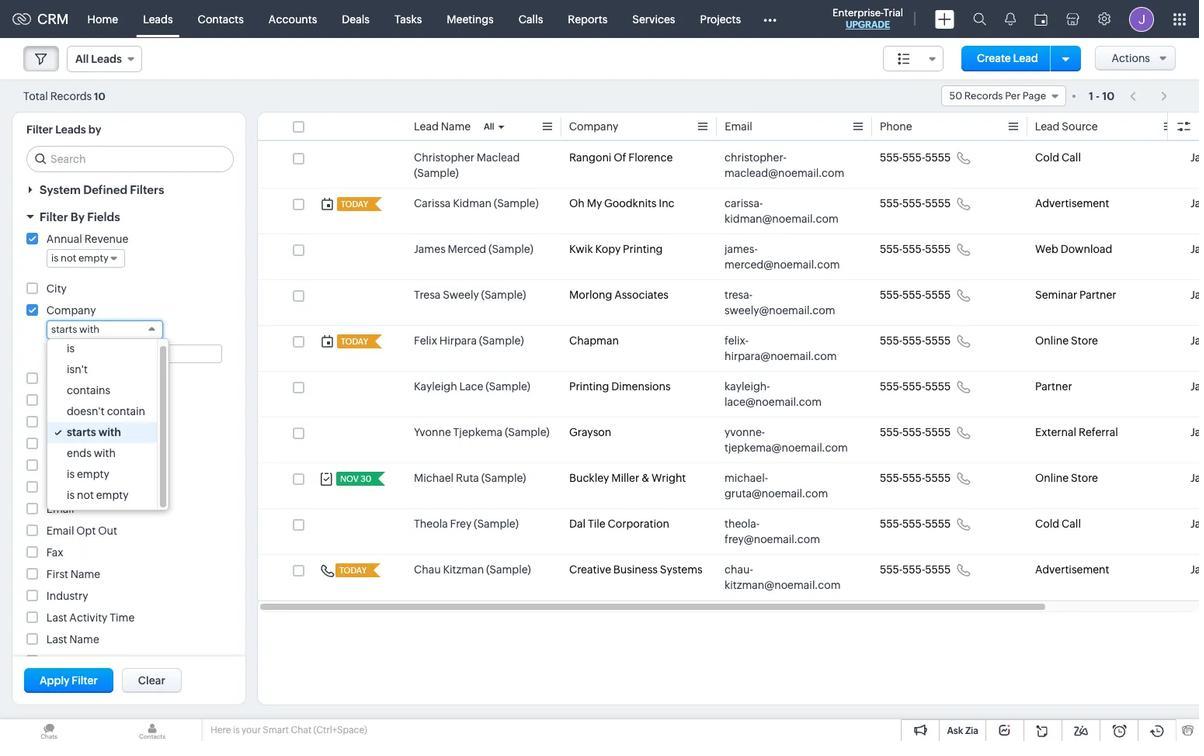 Task type: locate. For each thing, give the bounding box(es) containing it.
2 vertical spatial name
[[69, 634, 99, 646]]

clear
[[138, 675, 165, 687]]

1 vertical spatial converted
[[46, 395, 100, 407]]

1 vertical spatial starts with
[[67, 426, 121, 439]]

0 vertical spatial starts with
[[51, 324, 100, 336]]

0 vertical spatial today link
[[337, 197, 370, 211]]

created down country
[[46, 460, 87, 472]]

7 555-555-5555 from the top
[[880, 426, 951, 439]]

1 vertical spatial printing
[[569, 381, 609, 393]]

meetings
[[447, 13, 494, 25]]

company for le
[[569, 120, 619, 133]]

(sample) for felix hirpara (sample)
[[479, 335, 524, 347]]

filter for filter by fields
[[40, 210, 68, 224]]

lead left the 'source'
[[1035, 120, 1060, 133]]

hirpara
[[439, 335, 477, 347]]

(sample) for carissa kidman (sample)
[[494, 197, 539, 210]]

row group
[[258, 143, 1199, 601]]

empty down is empty option
[[96, 489, 129, 502]]

phone
[[880, 120, 912, 133]]

0 horizontal spatial company
[[46, 304, 96, 317]]

contains option
[[47, 381, 157, 402]]

0 vertical spatial starts
[[51, 324, 77, 336]]

by
[[88, 123, 101, 136]]

(sample) for james merced (sample)
[[489, 243, 533, 256]]

merced@noemail.com
[[725, 259, 840, 271]]

2 created from the top
[[46, 482, 87, 494]]

seminar
[[1035, 289, 1077, 301]]

1 horizontal spatial printing
[[623, 243, 663, 256]]

filter by fields button
[[12, 203, 245, 231]]

florence
[[629, 151, 673, 164]]

1 vertical spatial filter
[[40, 210, 68, 224]]

james- merced@noemail.com link
[[725, 242, 849, 273]]

0 vertical spatial online store
[[1035, 335, 1098, 347]]

1 vertical spatial cold call
[[1035, 518, 1081, 530]]

1 vertical spatial cold
[[1035, 518, 1059, 530]]

1 horizontal spatial by
[[89, 460, 102, 472]]

create lead
[[977, 52, 1038, 64]]

frey
[[450, 518, 472, 530]]

2 converted from the top
[[46, 395, 100, 407]]

online store down the seminar partner
[[1035, 335, 1098, 347]]

(sample) for tresa sweely (sample)
[[481, 289, 526, 301]]

printing dimensions
[[569, 381, 671, 393]]

with for starts with option
[[98, 426, 121, 439]]

5 5555 from the top
[[925, 335, 951, 347]]

is inside "is" "option"
[[67, 342, 75, 355]]

time
[[89, 482, 114, 494], [110, 612, 135, 624], [133, 655, 158, 668]]

contacts link
[[185, 0, 256, 38]]

lead for lead source
[[1035, 120, 1060, 133]]

1 online store from the top
[[1035, 335, 1098, 347]]

10 ja from the top
[[1191, 564, 1199, 576]]

name for lead name
[[441, 120, 471, 133]]

(sample) right lace
[[486, 381, 530, 393]]

1 vertical spatial online store
[[1035, 472, 1098, 485]]

2 online store from the top
[[1035, 472, 1098, 485]]

0 vertical spatial created
[[46, 460, 87, 472]]

partner right 'seminar'
[[1079, 289, 1116, 301]]

starts with up "is" "option"
[[51, 324, 100, 336]]

is
[[67, 342, 75, 355], [67, 468, 75, 481], [67, 489, 75, 502], [233, 725, 240, 736]]

9 ja from the top
[[1191, 518, 1199, 530]]

(sample) right hirpara at the top
[[479, 335, 524, 347]]

0 vertical spatial today
[[341, 200, 368, 209]]

1 vertical spatial company
[[46, 304, 96, 317]]

1 advertisement from the top
[[1035, 197, 1109, 210]]

lead inside button
[[1013, 52, 1038, 64]]

1 vertical spatial name
[[70, 568, 100, 581]]

time right activity
[[110, 612, 135, 624]]

(sample) right tjepkema
[[505, 426, 550, 439]]

1 last from the top
[[46, 612, 67, 624]]

theola
[[414, 518, 448, 530]]

with down starts with option
[[94, 447, 116, 460]]

(sample) right ruta
[[481, 472, 526, 485]]

by inside filter by fields "dropdown button"
[[71, 210, 85, 224]]

2 vertical spatial time
[[133, 655, 158, 668]]

created down created by
[[46, 482, 87, 494]]

(sample) right merced
[[489, 243, 533, 256]]

starts inside starts with field
[[51, 324, 77, 336]]

starts with up ends with
[[67, 426, 121, 439]]

name for first name
[[70, 568, 100, 581]]

tasks
[[394, 13, 422, 25]]

filter down total
[[26, 123, 53, 136]]

lead right the create
[[1013, 52, 1038, 64]]

1 vertical spatial starts
[[67, 426, 96, 439]]

0 vertical spatial with
[[79, 324, 100, 336]]

10 for total records 10
[[94, 90, 105, 102]]

1 created from the top
[[46, 460, 87, 472]]

filter down conversion
[[72, 675, 98, 687]]

seminar partner
[[1035, 289, 1116, 301]]

last activity time
[[46, 612, 135, 624]]

last down the industry
[[46, 612, 67, 624]]

filter up annual
[[40, 210, 68, 224]]

2 cold call from the top
[[1035, 518, 1081, 530]]

0 vertical spatial filter
[[26, 123, 53, 136]]

online down external
[[1035, 472, 1069, 485]]

online store down external referral
[[1035, 472, 1098, 485]]

with inside field
[[79, 324, 100, 336]]

call
[[1062, 151, 1081, 164], [1062, 518, 1081, 530]]

3 ja from the top
[[1191, 243, 1199, 256]]

(sample) right sweely
[[481, 289, 526, 301]]

fax
[[46, 547, 63, 559]]

1 horizontal spatial 10
[[1102, 90, 1115, 102]]

services
[[632, 13, 675, 25]]

2 vertical spatial converted
[[46, 416, 100, 429]]

1 vertical spatial store
[[1071, 472, 1098, 485]]

empty up created time
[[77, 468, 109, 481]]

today link
[[337, 197, 370, 211], [337, 335, 370, 349], [336, 564, 368, 578]]

cold call for theola- frey@noemail.com
[[1035, 518, 1081, 530]]

ruta
[[456, 472, 479, 485]]

filter inside "dropdown button"
[[40, 210, 68, 224]]

christopher- maclead@noemail.com link
[[725, 150, 849, 181]]

1 horizontal spatial company
[[569, 120, 619, 133]]

company up rangoni
[[569, 120, 619, 133]]

1 vertical spatial created
[[46, 482, 87, 494]]

hirpara@noemail.com
[[725, 350, 837, 363]]

felix- hirpara@noemail.com
[[725, 335, 837, 363]]

0 horizontal spatial 10
[[94, 90, 105, 102]]

lead up christopher
[[414, 120, 439, 133]]

0 horizontal spatial leads
[[55, 123, 86, 136]]

1 555-555-5555 from the top
[[880, 151, 951, 164]]

0 vertical spatial online
[[1035, 335, 1069, 347]]

starts with field
[[47, 321, 163, 339]]

creative
[[569, 564, 611, 576]]

navigation
[[1122, 85, 1176, 107]]

call for christopher- maclead@noemail.com
[[1062, 151, 1081, 164]]

is inside is not empty option
[[67, 489, 75, 502]]

last down last activity time
[[46, 634, 67, 646]]

felix- hirpara@noemail.com link
[[725, 333, 849, 364]]

meetings link
[[434, 0, 506, 38]]

5 555-555-5555 from the top
[[880, 335, 951, 347]]

felix hirpara (sample)
[[414, 335, 524, 347]]

0 vertical spatial cold
[[1035, 151, 1059, 164]]

555-
[[880, 151, 903, 164], [903, 151, 925, 164], [880, 197, 903, 210], [903, 197, 925, 210], [880, 243, 903, 256], [903, 243, 925, 256], [880, 289, 903, 301], [903, 289, 925, 301], [880, 335, 903, 347], [903, 335, 925, 347], [880, 381, 903, 393], [903, 381, 925, 393], [880, 426, 903, 439], [903, 426, 925, 439], [880, 472, 903, 485], [903, 472, 925, 485], [880, 518, 903, 530], [903, 518, 925, 530], [880, 564, 903, 576], [903, 564, 925, 576]]

kayleigh
[[414, 381, 457, 393]]

email down created time
[[46, 503, 74, 516]]

(ctrl+space)
[[313, 725, 367, 736]]

2 vertical spatial today
[[339, 566, 367, 575]]

external
[[1035, 426, 1076, 439]]

chau- kitzman@noemail.com
[[725, 564, 841, 592]]

6 ja from the top
[[1191, 381, 1199, 393]]

partner up external
[[1035, 381, 1072, 393]]

buckley
[[569, 472, 609, 485]]

1 vertical spatial call
[[1062, 518, 1081, 530]]

name down activity
[[69, 634, 99, 646]]

3 converted from the top
[[46, 416, 100, 429]]

2 online from the top
[[1035, 472, 1069, 485]]

with down doesn't contain
[[98, 426, 121, 439]]

converted up country
[[46, 416, 100, 429]]

0 vertical spatial email
[[725, 120, 752, 133]]

(sample) right kitzman
[[486, 564, 531, 576]]

online down 'seminar'
[[1035, 335, 1069, 347]]

with for ends with option
[[94, 447, 116, 460]]

apply filter button
[[24, 669, 113, 694]]

is left not
[[67, 489, 75, 502]]

frey@noemail.com
[[725, 534, 820, 546]]

0 vertical spatial empty
[[77, 468, 109, 481]]

my
[[587, 197, 602, 210]]

smart
[[263, 725, 289, 736]]

9 5555 from the top
[[925, 518, 951, 530]]

starts up ends on the bottom
[[67, 426, 96, 439]]

felix hirpara (sample) link
[[414, 333, 524, 349]]

&
[[641, 472, 649, 485]]

(sample) right kidman
[[494, 197, 539, 210]]

email up christopher-
[[725, 120, 752, 133]]

4 5555 from the top
[[925, 289, 951, 301]]

city
[[46, 283, 67, 295]]

2 vertical spatial with
[[94, 447, 116, 460]]

Type here text field
[[47, 346, 221, 363]]

10 5555 from the top
[[925, 564, 951, 576]]

company down city
[[46, 304, 96, 317]]

1 vertical spatial advertisement
[[1035, 564, 1109, 576]]

name right first
[[70, 568, 100, 581]]

0 horizontal spatial printing
[[569, 381, 609, 393]]

name for last name
[[69, 634, 99, 646]]

0 vertical spatial advertisement
[[1035, 197, 1109, 210]]

search image
[[973, 12, 986, 26]]

(sample) for christopher maclead (sample)
[[414, 167, 459, 179]]

christopher
[[414, 151, 474, 164]]

chats image
[[0, 720, 98, 742]]

2 last from the top
[[46, 634, 67, 646]]

kidman
[[453, 197, 492, 210]]

leads left by
[[55, 123, 86, 136]]

1 cold call from the top
[[1035, 151, 1081, 164]]

1 vertical spatial today
[[341, 337, 368, 346]]

store down external referral
[[1071, 472, 1098, 485]]

starts inside starts with option
[[67, 426, 96, 439]]

0 vertical spatial last
[[46, 612, 67, 624]]

1 vertical spatial online
[[1035, 472, 1069, 485]]

1 store from the top
[[1071, 335, 1098, 347]]

starts with option
[[47, 422, 157, 443]]

2 ja from the top
[[1191, 197, 1199, 210]]

carissa-
[[725, 197, 763, 210]]

5 ja from the top
[[1191, 335, 1199, 347]]

theola- frey@noemail.com link
[[725, 516, 849, 548]]

starts down city
[[51, 324, 77, 336]]

10 inside total records 10
[[94, 90, 105, 102]]

2 vertical spatial today link
[[336, 564, 368, 578]]

maclead@noemail.com
[[725, 167, 845, 179]]

1 vertical spatial by
[[89, 460, 102, 472]]

total
[[23, 90, 48, 102]]

0 vertical spatial store
[[1071, 335, 1098, 347]]

leads right the 'home' link
[[143, 13, 173, 25]]

online for felix- hirpara@noemail.com
[[1035, 335, 1069, 347]]

sweely
[[443, 289, 479, 301]]

10 right records in the top left of the page
[[94, 90, 105, 102]]

is inside is empty option
[[67, 468, 75, 481]]

(sample) for chau kitzman (sample)
[[486, 564, 531, 576]]

1 vertical spatial last
[[46, 634, 67, 646]]

converted up converted contact
[[46, 373, 100, 385]]

lead for lead name
[[414, 120, 439, 133]]

annual
[[46, 233, 82, 245]]

tresa sweely (sample)
[[414, 289, 526, 301]]

chau
[[414, 564, 441, 576]]

(sample) inside christopher maclead (sample)
[[414, 167, 459, 179]]

michael
[[414, 472, 454, 485]]

is option
[[47, 339, 157, 360]]

lead up apply
[[46, 655, 71, 668]]

2 advertisement from the top
[[1035, 564, 1109, 576]]

0 vertical spatial converted
[[46, 373, 100, 385]]

empty
[[77, 468, 109, 481], [96, 489, 129, 502]]

2 store from the top
[[1071, 472, 1098, 485]]

(sample) for yvonne tjepkema (sample)
[[505, 426, 550, 439]]

10 right - at the right of page
[[1102, 90, 1115, 102]]

email up fax at bottom left
[[46, 525, 74, 537]]

yvonne- tjepkema@noemail.com link
[[725, 425, 849, 456]]

store down the seminar partner
[[1071, 335, 1098, 347]]

filter inside button
[[72, 675, 98, 687]]

maclead
[[477, 151, 520, 164]]

search element
[[964, 0, 996, 38]]

0 vertical spatial printing
[[623, 243, 663, 256]]

1 vertical spatial email
[[46, 503, 74, 516]]

(sample) down christopher
[[414, 167, 459, 179]]

ends
[[67, 447, 92, 460]]

0 vertical spatial call
[[1062, 151, 1081, 164]]

chau kitzman (sample) link
[[414, 562, 531, 578]]

1 vertical spatial time
[[110, 612, 135, 624]]

corporation
[[608, 518, 669, 530]]

yvonne
[[414, 426, 451, 439]]

call for theola- frey@noemail.com
[[1062, 518, 1081, 530]]

accounts
[[269, 13, 317, 25]]

8 ja from the top
[[1191, 472, 1199, 485]]

2 call from the top
[[1062, 518, 1081, 530]]

starts with
[[51, 324, 100, 336], [67, 426, 121, 439]]

oh
[[569, 197, 585, 210]]

0 vertical spatial name
[[441, 120, 471, 133]]

apply filter
[[40, 675, 98, 687]]

reports link
[[556, 0, 620, 38]]

0 horizontal spatial by
[[71, 210, 85, 224]]

christopher-
[[725, 151, 787, 164]]

lead name
[[414, 120, 471, 133]]

online store for michael- gruta@noemail.com
[[1035, 472, 1098, 485]]

(sample) right frey
[[474, 518, 519, 530]]

not
[[77, 489, 94, 502]]

inc
[[659, 197, 675, 210]]

1 call from the top
[[1062, 151, 1081, 164]]

1 vertical spatial today link
[[337, 335, 370, 349]]

crm link
[[12, 11, 69, 27]]

lace
[[459, 381, 483, 393]]

last for last name
[[46, 634, 67, 646]]

records
[[50, 90, 92, 102]]

signals image
[[1005, 12, 1016, 26]]

reports
[[568, 13, 608, 25]]

create
[[977, 52, 1011, 64]]

2 vertical spatial filter
[[72, 675, 98, 687]]

0 vertical spatial company
[[569, 120, 619, 133]]

1 cold from the top
[[1035, 151, 1059, 164]]

time up clear
[[133, 655, 158, 668]]

0 vertical spatial partner
[[1079, 289, 1116, 301]]

1 vertical spatial with
[[98, 426, 121, 439]]

lead
[[1013, 52, 1038, 64], [414, 120, 439, 133], [1035, 120, 1060, 133], [46, 655, 71, 668]]

created
[[46, 460, 87, 472], [46, 482, 87, 494]]

filter leads by
[[26, 123, 101, 136]]

0 horizontal spatial partner
[[1035, 381, 1072, 393]]

carissa kidman (sample) link
[[414, 196, 539, 211]]

10 for 1 - 10
[[1102, 90, 1115, 102]]

name up christopher
[[441, 120, 471, 133]]

miller
[[611, 472, 639, 485]]

0 vertical spatial by
[[71, 210, 85, 224]]

gruta@noemail.com
[[725, 488, 828, 500]]

printing up grayson
[[569, 381, 609, 393]]

le
[[1191, 120, 1199, 133]]

kwik kopy printing
[[569, 243, 663, 256]]

8 555-555-5555 from the top
[[880, 472, 951, 485]]

2 cold from the top
[[1035, 518, 1059, 530]]

0 vertical spatial cold call
[[1035, 151, 1081, 164]]

time down is empty
[[89, 482, 114, 494]]

6 555-555-5555 from the top
[[880, 381, 951, 393]]

is up isn't
[[67, 342, 75, 355]]

printing right kopy at top
[[623, 243, 663, 256]]

ends with option
[[47, 443, 157, 464]]

2 5555 from the top
[[925, 197, 951, 210]]

1 converted from the top
[[46, 373, 100, 385]]

1 vertical spatial empty
[[96, 489, 129, 502]]

1 horizontal spatial leads
[[143, 13, 173, 25]]

total records 10
[[23, 90, 105, 102]]

10
[[1102, 90, 1115, 102], [94, 90, 105, 102]]

with up "is" "option"
[[79, 324, 100, 336]]

is up created time
[[67, 468, 75, 481]]

web
[[1035, 243, 1058, 256]]

converted up converted deal
[[46, 395, 100, 407]]

1 online from the top
[[1035, 335, 1069, 347]]

list box
[[47, 339, 169, 510]]

5555
[[925, 151, 951, 164], [925, 197, 951, 210], [925, 243, 951, 256], [925, 289, 951, 301], [925, 335, 951, 347], [925, 381, 951, 393], [925, 426, 951, 439], [925, 472, 951, 485], [925, 518, 951, 530], [925, 564, 951, 576]]



Task type: describe. For each thing, give the bounding box(es) containing it.
here
[[210, 725, 231, 736]]

is for is
[[67, 342, 75, 355]]

home
[[87, 13, 118, 25]]

contacts
[[198, 13, 244, 25]]

activity
[[69, 612, 108, 624]]

services link
[[620, 0, 688, 38]]

merced
[[448, 243, 486, 256]]

created for created time
[[46, 482, 87, 494]]

tresa
[[414, 289, 441, 301]]

(sample) for theola frey (sample)
[[474, 518, 519, 530]]

ask
[[947, 726, 963, 737]]

9 555-555-5555 from the top
[[880, 518, 951, 530]]

download
[[1061, 243, 1112, 256]]

contacts image
[[103, 720, 201, 742]]

by for created
[[89, 460, 102, 472]]

email opt out
[[46, 525, 117, 537]]

(sample) for michael ruta (sample)
[[481, 472, 526, 485]]

signals element
[[996, 0, 1025, 38]]

(sample) for kayleigh lace (sample)
[[486, 381, 530, 393]]

tile
[[588, 518, 605, 530]]

advertisement for carissa- kidman@noemail.com
[[1035, 197, 1109, 210]]

home link
[[75, 0, 131, 38]]

4 555-555-5555 from the top
[[880, 289, 951, 301]]

theola frey (sample)
[[414, 518, 519, 530]]

online store for felix- hirpara@noemail.com
[[1035, 335, 1098, 347]]

store for felix- hirpara@noemail.com
[[1071, 335, 1098, 347]]

creative business systems
[[569, 564, 703, 576]]

1 - 10
[[1089, 90, 1115, 102]]

theola-
[[725, 518, 760, 530]]

kayleigh-
[[725, 381, 770, 393]]

revenue
[[84, 233, 128, 245]]

first
[[46, 568, 68, 581]]

4 ja from the top
[[1191, 289, 1199, 301]]

out
[[98, 525, 117, 537]]

cold for christopher- maclead@noemail.com
[[1035, 151, 1059, 164]]

empty inside option
[[77, 468, 109, 481]]

advertisement for chau- kitzman@noemail.com
[[1035, 564, 1109, 576]]

nov 30 link
[[336, 472, 373, 486]]

1
[[1089, 90, 1093, 102]]

-
[[1096, 90, 1100, 102]]

deals
[[342, 13, 370, 25]]

filter for filter leads by
[[26, 123, 53, 136]]

7 5555 from the top
[[925, 426, 951, 439]]

by for filter
[[71, 210, 85, 224]]

created by
[[46, 460, 102, 472]]

rangoni of florence
[[569, 151, 673, 164]]

3 5555 from the top
[[925, 243, 951, 256]]

contact
[[102, 395, 143, 407]]

time for activity
[[110, 612, 135, 624]]

created for created by
[[46, 460, 87, 472]]

today for chau kitzman (sample)
[[339, 566, 367, 575]]

carissa- kidman@noemail.com link
[[725, 196, 849, 227]]

projects
[[700, 13, 741, 25]]

felix-
[[725, 335, 749, 347]]

6 5555 from the top
[[925, 381, 951, 393]]

opt
[[76, 525, 96, 537]]

converted for converted contact
[[46, 395, 100, 407]]

carissa kidman (sample)
[[414, 197, 539, 210]]

wright
[[652, 472, 686, 485]]

kwik
[[569, 243, 593, 256]]

tasks link
[[382, 0, 434, 38]]

projects link
[[688, 0, 753, 38]]

time for conversion
[[133, 655, 158, 668]]

3 555-555-5555 from the top
[[880, 243, 951, 256]]

list box containing is
[[47, 339, 169, 510]]

is left your
[[233, 725, 240, 736]]

cold for theola- frey@noemail.com
[[1035, 518, 1059, 530]]

doesn't contain option
[[47, 402, 157, 422]]

is for is empty
[[67, 468, 75, 481]]

Search text field
[[27, 147, 233, 172]]

today link for chau
[[336, 564, 368, 578]]

oh my goodknits inc
[[569, 197, 675, 210]]

tjepkema@noemail.com
[[725, 442, 848, 454]]

30
[[360, 475, 371, 484]]

10 555-555-5555 from the top
[[880, 564, 951, 576]]

doesn't
[[67, 405, 105, 418]]

upgrade
[[846, 19, 890, 30]]

james- merced@noemail.com
[[725, 243, 840, 271]]

tresa sweely (sample) link
[[414, 287, 526, 303]]

lead for lead conversion time
[[46, 655, 71, 668]]

isn't option
[[47, 360, 157, 381]]

is not empty option
[[47, 485, 157, 506]]

kitzman
[[443, 564, 484, 576]]

calls
[[519, 13, 543, 25]]

james merced (sample) link
[[414, 242, 533, 257]]

kayleigh- lace@noemail.com link
[[725, 379, 849, 410]]

converted account
[[46, 373, 146, 385]]

michael ruta (sample) link
[[414, 471, 526, 486]]

source
[[1062, 120, 1098, 133]]

1 5555 from the top
[[925, 151, 951, 164]]

8 5555 from the top
[[925, 472, 951, 485]]

contain
[[107, 405, 145, 418]]

starts with inside field
[[51, 324, 100, 336]]

christopher maclead (sample)
[[414, 151, 520, 179]]

deals link
[[330, 0, 382, 38]]

dal
[[569, 518, 586, 530]]

theola frey (sample) link
[[414, 516, 519, 532]]

morlong
[[569, 289, 612, 301]]

calls link
[[506, 0, 556, 38]]

christopher- maclead@noemail.com
[[725, 151, 845, 179]]

your
[[242, 725, 261, 736]]

nov 30
[[340, 475, 371, 484]]

today link for carissa
[[337, 197, 370, 211]]

0 vertical spatial leads
[[143, 13, 173, 25]]

7 ja from the top
[[1191, 426, 1199, 439]]

create lead button
[[961, 46, 1054, 71]]

today link for felix
[[337, 335, 370, 349]]

starts with inside option
[[67, 426, 121, 439]]

carissa- kidman@noemail.com
[[725, 197, 839, 225]]

kayleigh lace (sample) link
[[414, 379, 530, 395]]

web download
[[1035, 243, 1112, 256]]

2 555-555-5555 from the top
[[880, 197, 951, 210]]

company for country
[[46, 304, 96, 317]]

today for felix hirpara (sample)
[[341, 337, 368, 346]]

converted for converted deal
[[46, 416, 100, 429]]

james merced (sample)
[[414, 243, 533, 256]]

converted for converted account
[[46, 373, 100, 385]]

1 ja from the top
[[1191, 151, 1199, 164]]

row group containing christopher maclead (sample)
[[258, 143, 1199, 601]]

carissa
[[414, 197, 451, 210]]

kayleigh lace (sample)
[[414, 381, 530, 393]]

last for last activity time
[[46, 612, 67, 624]]

lace@noemail.com
[[725, 396, 822, 409]]

empty inside option
[[96, 489, 129, 502]]

morlong associates
[[569, 289, 669, 301]]

conversion
[[73, 655, 131, 668]]

is empty option
[[47, 464, 157, 485]]

michael-
[[725, 472, 768, 485]]

is empty
[[67, 468, 109, 481]]

cold call for christopher- maclead@noemail.com
[[1035, 151, 1081, 164]]

today for carissa kidman (sample)
[[341, 200, 368, 209]]

tresa- sweely@noemail.com link
[[725, 287, 849, 318]]

online for michael- gruta@noemail.com
[[1035, 472, 1069, 485]]

1 vertical spatial partner
[[1035, 381, 1072, 393]]

is for is not empty
[[67, 489, 75, 502]]

1 vertical spatial leads
[[55, 123, 86, 136]]

1 horizontal spatial partner
[[1079, 289, 1116, 301]]

enterprise-
[[833, 7, 883, 19]]

apply
[[40, 675, 70, 687]]

store for michael- gruta@noemail.com
[[1071, 472, 1098, 485]]

2 vertical spatial email
[[46, 525, 74, 537]]

0 vertical spatial time
[[89, 482, 114, 494]]



Task type: vqa. For each thing, say whether or not it's contained in the screenshot.


